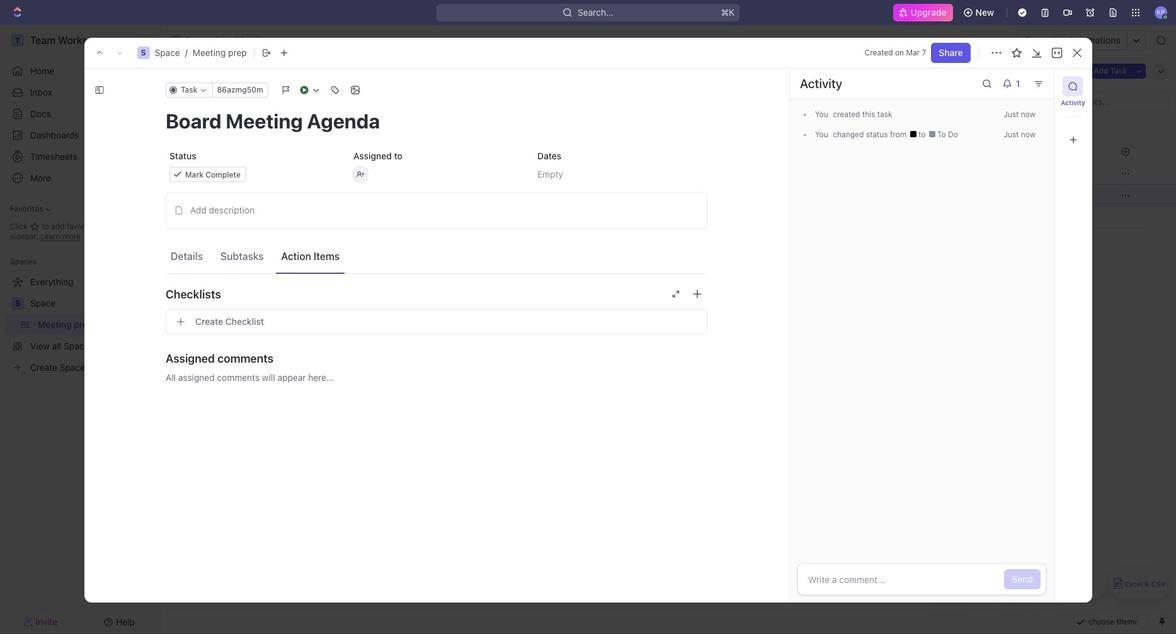 Task type: describe. For each thing, give the bounding box(es) containing it.
to add favorites to your sidebar.
[[10, 222, 125, 241]]

docs link
[[5, 104, 155, 124]]

2 horizontal spatial add task
[[1094, 66, 1127, 75]]

here...
[[308, 372, 334, 383]]

1 vertical spatial space, , element
[[137, 47, 150, 59]]

activity inside task sidebar navigation tab list
[[1061, 99, 1086, 107]]

favorites
[[10, 204, 43, 214]]

to left your in the left top of the page
[[100, 222, 107, 231]]

1 vertical spatial add task
[[289, 127, 322, 136]]

home
[[30, 66, 54, 76]]

just for changed status from
[[1004, 130, 1019, 139]]

inbox
[[30, 87, 52, 98]]

all assigned comments will appear here...
[[166, 372, 334, 383]]

task button
[[166, 83, 213, 98]]

meeting prep
[[236, 35, 291, 45]]

dashboards
[[30, 130, 79, 141]]

assigned to
[[354, 151, 403, 161]]

now for created this task
[[1021, 110, 1036, 119]]

csv
[[1152, 581, 1166, 589]]

favorites button
[[5, 202, 56, 217]]

to for to
[[918, 130, 928, 139]]

task inside task dropdown button
[[181, 85, 198, 95]]

|
[[253, 46, 256, 59]]

create slide deck link
[[223, 164, 801, 182]]

just for created this task
[[1004, 110, 1019, 119]]

1 button
[[997, 74, 1029, 94]]

this
[[862, 110, 875, 119]]

details button
[[166, 245, 208, 268]]

to do
[[935, 130, 958, 139]]

space link for space, , element to the middle
[[155, 47, 180, 58]]

add up deck
[[289, 127, 303, 136]]

board for board meeting agenda
[[226, 190, 251, 201]]

search...
[[578, 7, 614, 18]]

from
[[890, 130, 907, 139]]

list link
[[185, 62, 202, 80]]

just now for changed status from
[[1004, 130, 1036, 139]]

you created this task
[[815, 110, 892, 119]]

excel & csv link
[[1110, 568, 1170, 600]]

list
[[187, 65, 202, 76]]

hide button
[[976, 62, 1014, 80]]

checklists
[[166, 288, 221, 301]]

send
[[1012, 574, 1033, 585]]

learn more link
[[40, 232, 81, 241]]

task
[[877, 110, 892, 119]]

deck
[[277, 168, 297, 179]]

sidebar navigation
[[0, 25, 161, 635]]

subtasks button
[[216, 245, 269, 268]]

created
[[865, 48, 893, 57]]

task sidebar navigation tab list
[[1060, 76, 1087, 150]]

2 horizontal spatial space
[[184, 35, 209, 45]]

invite user image
[[23, 617, 33, 628]]

create
[[226, 168, 253, 179]]

all
[[166, 372, 176, 383]]

excel
[[1125, 581, 1143, 589]]

changed status from
[[831, 130, 909, 139]]

add right details
[[226, 256, 242, 267]]

slide
[[255, 168, 275, 179]]

prep inside 'space / meeting prep |'
[[228, 47, 247, 58]]

new button
[[958, 3, 1002, 23]]

favorites
[[67, 222, 98, 231]]

add down automations button
[[1094, 66, 1109, 75]]

just now for created this task
[[1004, 110, 1036, 119]]

86azmg50m button
[[212, 83, 268, 98]]

space / meeting prep |
[[155, 46, 256, 59]]

7
[[922, 48, 927, 57]]

1
[[1016, 78, 1020, 89]]

will
[[262, 372, 275, 383]]

space, , element inside 'sidebar' navigation
[[11, 297, 24, 310]]

0 horizontal spatial add task
[[226, 256, 263, 267]]

⌘k
[[721, 7, 735, 18]]

mark complete button
[[166, 163, 340, 186]]

status
[[866, 130, 888, 139]]

Search tasks... text field
[[1043, 92, 1169, 111]]

learn
[[40, 232, 60, 241]]

action
[[281, 250, 311, 262]]

status
[[170, 151, 196, 161]]

add
[[51, 222, 65, 231]]

search button
[[924, 62, 973, 80]]

items
[[314, 250, 340, 262]]

click
[[10, 222, 30, 231]]

2 vertical spatial meeting
[[253, 190, 287, 201]]

board link
[[223, 62, 250, 80]]

new
[[976, 7, 994, 18]]

assigned for assigned comments
[[166, 352, 215, 365]]

kp
[[1157, 8, 1166, 16]]

assigned comments button
[[166, 343, 708, 374]]

&
[[1145, 581, 1150, 589]]

home link
[[5, 61, 155, 81]]

0 vertical spatial /
[[215, 35, 218, 45]]

checklist
[[225, 316, 264, 327]]

you for you created this task
[[815, 110, 828, 119]]

0 horizontal spatial share
[[939, 47, 963, 58]]

search
[[941, 65, 970, 76]]

s inside s space /
[[174, 37, 179, 44]]

do
[[948, 130, 958, 139]]



Task type: vqa. For each thing, say whether or not it's contained in the screenshot.
List
yes



Task type: locate. For each thing, give the bounding box(es) containing it.
2 horizontal spatial add task button
[[1089, 63, 1132, 78]]

2 just from the top
[[1004, 130, 1019, 139]]

unassigned
[[191, 126, 240, 136]]

2 vertical spatial add task
[[226, 256, 263, 267]]

2 vertical spatial space, , element
[[11, 297, 24, 310]]

kp button
[[1151, 3, 1172, 23]]

now left task sidebar navigation tab list
[[1021, 130, 1036, 139]]

action items button
[[276, 245, 345, 268]]

share button
[[1017, 30, 1057, 50], [932, 43, 971, 63]]

2 now from the top
[[1021, 130, 1036, 139]]

s inside navigation
[[15, 299, 20, 308]]

0 vertical spatial comments
[[218, 352, 274, 365]]

1 vertical spatial /
[[185, 47, 188, 58]]

your
[[109, 222, 125, 231]]

to down "edit task name" text field
[[394, 151, 403, 161]]

timesheets
[[30, 151, 77, 162]]

space down spaces
[[30, 298, 56, 309]]

mark
[[185, 170, 204, 179]]

meeting down slide
[[253, 190, 287, 201]]

activity inside the task sidebar content section
[[800, 76, 842, 91]]

share up customize button
[[1025, 35, 1049, 45]]

on
[[895, 48, 904, 57]]

space, , element
[[171, 35, 181, 45], [137, 47, 150, 59], [11, 297, 24, 310]]

1 vertical spatial share
[[939, 47, 963, 58]]

space inside 'space / meeting prep |'
[[155, 47, 180, 58]]

create
[[195, 316, 223, 327]]

now for changed status from
[[1021, 130, 1036, 139]]

add task left "action"
[[226, 256, 263, 267]]

0 vertical spatial just
[[1004, 110, 1019, 119]]

add task up search tasks... text box
[[1094, 66, 1127, 75]]

inbox link
[[5, 83, 155, 103]]

s
[[174, 37, 179, 44], [141, 48, 146, 57], [15, 299, 20, 308]]

space up 'space / meeting prep |'
[[184, 35, 209, 45]]

0 vertical spatial activity
[[800, 76, 842, 91]]

create checklist button
[[166, 309, 708, 335]]

description
[[209, 205, 255, 215]]

add description button
[[170, 200, 703, 221]]

0 horizontal spatial /
[[185, 47, 188, 58]]

prep
[[272, 35, 291, 45], [228, 47, 247, 58]]

0 vertical spatial you
[[815, 110, 828, 119]]

learn more
[[40, 232, 81, 241]]

share button up customize button
[[1017, 30, 1057, 50]]

space for space / meeting prep |
[[155, 47, 180, 58]]

empty
[[538, 169, 563, 180]]

dates
[[538, 151, 562, 161]]

1 vertical spatial just
[[1004, 130, 1019, 139]]

you left changed
[[815, 130, 828, 139]]

0 horizontal spatial s
[[15, 299, 20, 308]]

0 vertical spatial board
[[226, 65, 250, 76]]

task up search tasks... text box
[[1111, 66, 1127, 75]]

to up learn
[[42, 222, 49, 231]]

complete
[[206, 170, 241, 179]]

1 horizontal spatial space
[[155, 47, 180, 58]]

0 vertical spatial assigned
[[354, 151, 392, 161]]

add left the description
[[190, 205, 207, 215]]

0 vertical spatial now
[[1021, 110, 1036, 119]]

s left 'space / meeting prep |'
[[141, 48, 146, 57]]

empty button
[[534, 163, 708, 186]]

comments
[[218, 352, 274, 365], [217, 372, 260, 383]]

add task button up search tasks... text box
[[1089, 63, 1132, 78]]

2 vertical spatial s
[[15, 299, 20, 308]]

subtasks
[[221, 250, 264, 262]]

0 horizontal spatial space link
[[30, 294, 120, 314]]

task down list link
[[181, 85, 198, 95]]

add inside button
[[190, 205, 207, 215]]

now down 1 dropdown button
[[1021, 110, 1036, 119]]

1 horizontal spatial /
[[215, 35, 218, 45]]

activity down customize
[[1061, 99, 1086, 107]]

1 horizontal spatial prep
[[272, 35, 291, 45]]

2 vertical spatial add task button
[[221, 255, 268, 270]]

space link for space, , element in the 'sidebar' navigation
[[30, 294, 120, 314]]

to for to do
[[937, 130, 946, 139]]

task sidebar content section
[[787, 69, 1054, 603]]

mark complete
[[185, 170, 241, 179]]

1 vertical spatial board
[[226, 190, 251, 201]]

you left created
[[815, 110, 828, 119]]

1 vertical spatial assigned
[[166, 352, 215, 365]]

task
[[1111, 66, 1127, 75], [181, 85, 198, 95], [305, 127, 322, 136], [245, 256, 263, 267]]

space
[[184, 35, 209, 45], [155, 47, 180, 58], [30, 298, 56, 309]]

hide
[[991, 65, 1010, 76]]

1 horizontal spatial share
[[1025, 35, 1049, 45]]

assigned inside dropdown button
[[166, 352, 215, 365]]

sidebar.
[[10, 232, 38, 241]]

space, , element up 'space / meeting prep |'
[[171, 35, 181, 45]]

assigned
[[178, 372, 215, 383]]

1 horizontal spatial s
[[141, 48, 146, 57]]

2 you from the top
[[815, 130, 828, 139]]

s space /
[[174, 35, 218, 45]]

activity up created
[[800, 76, 842, 91]]

space, , element down spaces
[[11, 297, 24, 310]]

create slide deck
[[226, 168, 297, 179]]

1 vertical spatial space link
[[30, 294, 120, 314]]

1 vertical spatial you
[[815, 130, 828, 139]]

meeting up |
[[236, 35, 270, 45]]

1 vertical spatial add task button
[[274, 124, 327, 139]]

upgrade
[[911, 7, 947, 18]]

now
[[1021, 110, 1036, 119], [1021, 130, 1036, 139]]

to
[[918, 130, 928, 139], [937, 130, 946, 139], [394, 151, 403, 161], [42, 222, 49, 231], [100, 222, 107, 231]]

meeting prep link
[[220, 33, 294, 48], [193, 47, 247, 58]]

board meeting agenda
[[226, 190, 321, 201]]

1 vertical spatial activity
[[1061, 99, 1086, 107]]

action items
[[281, 250, 340, 262]]

task right '2'
[[305, 127, 322, 136]]

1 just now from the top
[[1004, 110, 1036, 119]]

board up the description
[[226, 190, 251, 201]]

spaces
[[10, 257, 37, 267]]

0 vertical spatial just now
[[1004, 110, 1036, 119]]

1 just from the top
[[1004, 110, 1019, 119]]

2 just now from the top
[[1004, 130, 1036, 139]]

just now
[[1004, 110, 1036, 119], [1004, 130, 1036, 139]]

board for board
[[226, 65, 250, 76]]

/ up 'space / meeting prep |'
[[215, 35, 218, 45]]

1 vertical spatial just now
[[1004, 130, 1036, 139]]

1 horizontal spatial activity
[[1061, 99, 1086, 107]]

1 horizontal spatial add task
[[289, 127, 322, 136]]

meeting down s space /
[[193, 47, 226, 58]]

0 vertical spatial add task button
[[1089, 63, 1132, 78]]

space for space
[[30, 298, 56, 309]]

1 vertical spatial now
[[1021, 130, 1036, 139]]

add task
[[1094, 66, 1127, 75], [289, 127, 322, 136], [226, 256, 263, 267]]

s down spaces
[[15, 299, 20, 308]]

add task up deck
[[289, 127, 322, 136]]

mar
[[906, 48, 920, 57]]

2 vertical spatial space
[[30, 298, 56, 309]]

meeting
[[236, 35, 270, 45], [193, 47, 226, 58], [253, 190, 287, 201]]

comments inside dropdown button
[[218, 352, 274, 365]]

assigned comments
[[166, 352, 274, 365]]

agenda
[[289, 190, 321, 201]]

/
[[215, 35, 218, 45], [185, 47, 188, 58]]

1 horizontal spatial add task button
[[274, 124, 327, 139]]

/ down s space /
[[185, 47, 188, 58]]

created on mar 7
[[865, 48, 927, 57]]

0 vertical spatial s
[[174, 37, 179, 44]]

/ inside 'space / meeting prep |'
[[185, 47, 188, 58]]

0 vertical spatial space link
[[155, 47, 180, 58]]

1 vertical spatial prep
[[228, 47, 247, 58]]

1 horizontal spatial assigned
[[354, 151, 392, 161]]

0 horizontal spatial prep
[[228, 47, 247, 58]]

0 vertical spatial meeting
[[236, 35, 270, 45]]

add task button up deck
[[274, 124, 327, 139]]

0 horizontal spatial activity
[[800, 76, 842, 91]]

docs
[[30, 108, 51, 119]]

task left "action"
[[245, 256, 263, 267]]

you
[[815, 110, 828, 119], [815, 130, 828, 139]]

add task button
[[1089, 63, 1132, 78], [274, 124, 327, 139], [221, 255, 268, 270]]

share
[[1025, 35, 1049, 45], [939, 47, 963, 58]]

1 now from the top
[[1021, 110, 1036, 119]]

automations button
[[1062, 31, 1127, 50]]

excel & csv
[[1125, 581, 1166, 589]]

86azmg50m
[[217, 85, 263, 95]]

0 vertical spatial add task
[[1094, 66, 1127, 75]]

space inside space link
[[30, 298, 56, 309]]

1 horizontal spatial space link
[[155, 47, 180, 58]]

details
[[171, 250, 203, 262]]

create checklist
[[195, 316, 264, 327]]

0 vertical spatial space
[[184, 35, 209, 45]]

1 vertical spatial s
[[141, 48, 146, 57]]

comments up all assigned comments will appear here...
[[218, 352, 274, 365]]

0 vertical spatial space, , element
[[171, 35, 181, 45]]

0 horizontal spatial space
[[30, 298, 56, 309]]

0 horizontal spatial assigned
[[166, 352, 215, 365]]

1 vertical spatial comments
[[217, 372, 260, 383]]

to left do
[[937, 130, 946, 139]]

space down s space /
[[155, 47, 180, 58]]

to left the to do
[[918, 130, 928, 139]]

Edit task name text field
[[166, 109, 708, 133]]

created
[[833, 110, 860, 119]]

changed
[[833, 130, 864, 139]]

assigned for assigned to
[[354, 151, 392, 161]]

board up 86azmg50m
[[226, 65, 250, 76]]

0 vertical spatial share
[[1025, 35, 1049, 45]]

comments down assigned comments
[[217, 372, 260, 383]]

2 horizontal spatial space, , element
[[171, 35, 181, 45]]

0 horizontal spatial add task button
[[221, 255, 268, 270]]

to for to add favorites to your sidebar.
[[42, 222, 49, 231]]

1 you from the top
[[815, 110, 828, 119]]

0 vertical spatial prep
[[272, 35, 291, 45]]

share button up 'search'
[[932, 43, 971, 63]]

share up 'search'
[[939, 47, 963, 58]]

activity
[[800, 76, 842, 91], [1061, 99, 1086, 107]]

add description
[[190, 205, 255, 215]]

space, , element left 'space / meeting prep |'
[[137, 47, 150, 59]]

2 horizontal spatial s
[[174, 37, 179, 44]]

dashboards link
[[5, 125, 155, 146]]

1 vertical spatial meeting
[[193, 47, 226, 58]]

add task button left "action"
[[221, 255, 268, 270]]

customize
[[1033, 65, 1077, 76]]

1 horizontal spatial share button
[[1017, 30, 1057, 50]]

s up 'space / meeting prep |'
[[174, 37, 179, 44]]

invite
[[36, 617, 58, 627]]

you for you
[[815, 130, 828, 139]]

send button
[[1004, 570, 1041, 590]]

0 horizontal spatial share button
[[932, 43, 971, 63]]

appear
[[278, 372, 306, 383]]

1 vertical spatial space
[[155, 47, 180, 58]]

meeting inside 'space / meeting prep |'
[[193, 47, 226, 58]]

board meeting agenda link
[[223, 186, 801, 204]]

0 horizontal spatial space, , element
[[11, 297, 24, 310]]

1 horizontal spatial space, , element
[[137, 47, 150, 59]]



